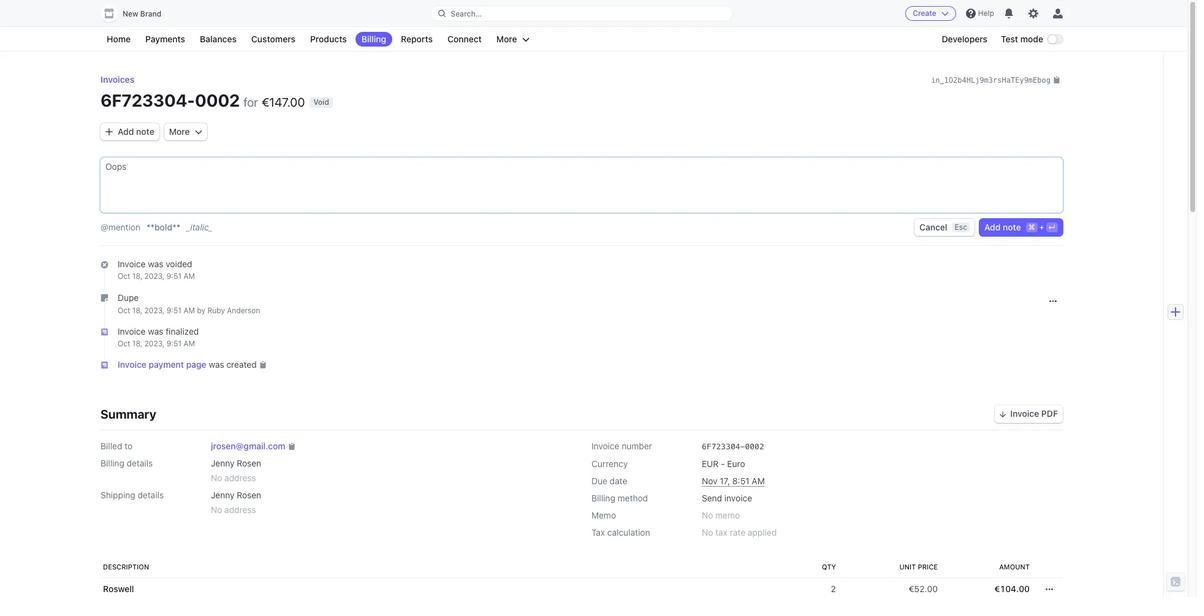 Task type: describe. For each thing, give the bounding box(es) containing it.
oops
[[106, 161, 127, 172]]

oct for invoice was finalized
[[118, 339, 130, 349]]

send
[[702, 493, 723, 503]]

anderson
[[227, 306, 260, 316]]

9:51 inside dupe oct 18, 2023, 9:51 am by ruby anderson
[[167, 306, 182, 316]]

calculation
[[608, 527, 651, 538]]

search…
[[451, 9, 482, 18]]

add inside "button"
[[118, 126, 134, 137]]

more inside popup button
[[169, 126, 190, 137]]

details for billing details
[[127, 458, 153, 469]]

↵
[[1049, 223, 1056, 232]]

invoice
[[725, 493, 753, 503]]

invoice for invoice pdf
[[1011, 409, 1040, 419]]

developers
[[942, 34, 988, 44]]

-
[[721, 459, 725, 469]]

payment
[[149, 360, 184, 370]]

shipping
[[101, 490, 135, 500]]

send invoice
[[702, 493, 753, 503]]

for
[[244, 95, 258, 109]]

svg image for add note
[[106, 128, 113, 136]]

billing for billing
[[362, 34, 386, 44]]

products link
[[304, 32, 353, 47]]

italic
[[190, 222, 209, 232]]

voided
[[166, 259, 192, 269]]

balances
[[200, 34, 237, 44]]

tax
[[592, 527, 605, 538]]

add note button
[[101, 123, 159, 140]]

0002 for 6f723304-0002 for
[[195, 90, 240, 110]]

svg image
[[1046, 586, 1054, 593]]

no memo
[[702, 510, 740, 521]]

1 ** from the left
[[147, 222, 155, 232]]

bold
[[155, 222, 172, 232]]

jenny for billing details
[[211, 458, 235, 469]]

eur - euro
[[702, 459, 746, 469]]

invoice payment page link
[[118, 359, 207, 371]]

nov
[[702, 476, 718, 486]]

applied
[[748, 527, 777, 538]]

ruby
[[208, 306, 225, 316]]

invoice pdf
[[1011, 409, 1059, 419]]

1 horizontal spatial note
[[1004, 222, 1022, 232]]

memo
[[716, 510, 740, 521]]

dupe oct 18, 2023, 9:51 am by ruby anderson
[[118, 293, 260, 316]]

finalized
[[166, 327, 199, 337]]

create button
[[906, 6, 957, 21]]

billed
[[101, 441, 122, 451]]

currency
[[592, 459, 628, 469]]

add note inside "button"
[[118, 126, 154, 137]]

rate
[[730, 527, 746, 538]]

nov 17, 8:51 am button
[[702, 475, 765, 488]]

⌘
[[1029, 223, 1036, 232]]

connect link
[[442, 32, 488, 47]]

jrosen@gmail.com
[[211, 441, 286, 451]]

Search… search field
[[431, 6, 733, 21]]

memo
[[592, 510, 617, 521]]

am inside invoice was finalized oct 18, 2023, 9:51 am
[[184, 339, 195, 349]]

billed to
[[101, 441, 133, 451]]

invoice for invoice was finalized oct 18, 2023, 9:51 am
[[118, 327, 146, 337]]

⌘ + ↵
[[1029, 223, 1056, 232]]

1 vertical spatial add note
[[985, 222, 1022, 232]]

no tax rate applied
[[702, 527, 777, 538]]

products
[[310, 34, 347, 44]]

8:51
[[733, 476, 750, 486]]

payments
[[145, 34, 185, 44]]

invoice pdf button
[[996, 406, 1064, 423]]

help button
[[962, 4, 1000, 23]]

address for shipping details
[[225, 505, 256, 515]]

method
[[618, 493, 648, 503]]

description
[[103, 563, 149, 571]]

mention
[[108, 222, 140, 232]]

reports
[[401, 34, 433, 44]]

rosen for shipping details
[[237, 490, 261, 500]]

€52.00
[[909, 584, 939, 594]]

2 horizontal spatial svg image
[[1050, 298, 1058, 305]]

invoice for invoice was voided oct 18, 2023, 9:51 am
[[118, 259, 146, 269]]

home
[[107, 34, 131, 44]]

roswell
[[103, 584, 134, 594]]

billing for billing details
[[101, 458, 124, 469]]

Oops field
[[106, 160, 1059, 174]]

17,
[[720, 476, 731, 486]]

euro
[[728, 459, 746, 469]]

invoice for invoice number
[[592, 441, 620, 451]]

unit
[[900, 563, 917, 571]]

2 ** from the left
[[172, 222, 180, 232]]

+
[[1040, 223, 1045, 232]]

invoice was finalized oct 18, 2023, 9:51 am
[[118, 327, 199, 349]]

page
[[186, 360, 207, 370]]

note inside "button"
[[136, 126, 154, 137]]

unit price
[[900, 563, 939, 571]]

2 _ from the left
[[209, 222, 213, 232]]

esc
[[955, 223, 968, 232]]

billing details
[[101, 458, 153, 469]]

am inside button
[[752, 476, 765, 486]]

price
[[918, 563, 939, 571]]

cancel
[[920, 222, 948, 232]]

new
[[123, 9, 138, 18]]

2023, for finalized
[[145, 339, 165, 349]]



Task type: locate. For each thing, give the bounding box(es) containing it.
add right esc
[[985, 222, 1001, 232]]

2 horizontal spatial billing
[[592, 493, 616, 503]]

am
[[184, 272, 195, 281], [184, 306, 195, 316], [184, 339, 195, 349], [752, 476, 765, 486]]

2023, inside invoice was voided oct 18, 2023, 9:51 am
[[145, 272, 165, 281]]

oct
[[118, 272, 130, 281], [118, 306, 130, 316], [118, 339, 130, 349]]

2023, up dupe oct 18, 2023, 9:51 am by ruby anderson
[[145, 272, 165, 281]]

was for finalized
[[148, 327, 163, 337]]

0 vertical spatial 18,
[[132, 272, 142, 281]]

invoice down dupe at the left
[[118, 327, 146, 337]]

9:51 up 'finalized'
[[167, 306, 182, 316]]

1 vertical spatial billing
[[101, 458, 124, 469]]

jenny rosen no address for shipping details
[[211, 490, 261, 515]]

18, for invoice was finalized
[[132, 339, 142, 349]]

to
[[125, 441, 133, 451]]

billing link
[[356, 32, 393, 47]]

due
[[592, 476, 608, 486]]

add note up oops
[[118, 126, 154, 137]]

9:51 inside invoice was voided oct 18, 2023, 9:51 am
[[167, 272, 182, 281]]

9:51 down 'voided'
[[167, 272, 182, 281]]

1 2023, from the top
[[145, 272, 165, 281]]

invoice left pdf
[[1011, 409, 1040, 419]]

tax
[[716, 527, 728, 538]]

0 vertical spatial 6f723304-
[[101, 90, 195, 110]]

1 rosen from the top
[[237, 458, 261, 469]]

1 _ from the left
[[187, 222, 190, 232]]

1 address from the top
[[225, 473, 256, 483]]

qty
[[823, 563, 837, 571]]

3 18, from the top
[[132, 339, 142, 349]]

oct inside invoice was finalized oct 18, 2023, 9:51 am
[[118, 339, 130, 349]]

was inside invoice was finalized oct 18, 2023, 9:51 am
[[148, 327, 163, 337]]

0 vertical spatial details
[[127, 458, 153, 469]]

1 jenny from the top
[[211, 458, 235, 469]]

oct for invoice was voided
[[118, 272, 130, 281]]

0 horizontal spatial more
[[169, 126, 190, 137]]

2 vertical spatial was
[[209, 360, 224, 370]]

no
[[211, 473, 222, 483], [211, 505, 222, 515], [702, 510, 714, 521], [702, 527, 714, 538]]

test
[[1002, 34, 1019, 44]]

6f723304- for 6f723304-0002 for
[[101, 90, 195, 110]]

created
[[227, 360, 257, 370]]

invoice inside button
[[1011, 409, 1040, 419]]

more button
[[491, 32, 536, 47]]

help
[[979, 9, 995, 18]]

Search… text field
[[431, 6, 733, 21]]

0002 for 6f723304-0002
[[746, 442, 765, 451]]

new brand
[[123, 9, 161, 18]]

** right mention
[[147, 222, 155, 232]]

invoice inside invoice was voided oct 18, 2023, 9:51 am
[[118, 259, 146, 269]]

oct up invoice payment page link
[[118, 339, 130, 349]]

developers link
[[936, 32, 994, 47]]

9:51 for finalized
[[167, 339, 182, 349]]

1 horizontal spatial svg image
[[195, 128, 202, 136]]

jrosen@gmail.com link
[[211, 440, 286, 453]]

9:51 down 'finalized'
[[167, 339, 182, 349]]

in_1o2b4hlj9m3rshatey9mebog button
[[932, 74, 1061, 86]]

am down 'finalized'
[[184, 339, 195, 349]]

invoice inside invoice was finalized oct 18, 2023, 9:51 am
[[118, 327, 146, 337]]

am inside invoice was voided oct 18, 2023, 9:51 am
[[184, 272, 195, 281]]

svg image inside add note "button"
[[106, 128, 113, 136]]

more button
[[164, 123, 207, 140]]

am left by
[[184, 306, 195, 316]]

2023,
[[145, 272, 165, 281], [145, 306, 165, 316], [145, 339, 165, 349]]

2 9:51 from the top
[[167, 306, 182, 316]]

jenny rosen no address for billing details
[[211, 458, 261, 483]]

1 vertical spatial rosen
[[237, 490, 261, 500]]

invoice
[[118, 259, 146, 269], [118, 327, 146, 337], [118, 360, 146, 370], [1011, 409, 1040, 419], [592, 441, 620, 451]]

address for billing details
[[225, 473, 256, 483]]

0 vertical spatial jenny rosen no address
[[211, 458, 261, 483]]

2
[[831, 584, 837, 594]]

1 vertical spatial 6f723304-
[[702, 442, 746, 451]]

details right shipping
[[138, 490, 164, 500]]

18, inside invoice was finalized oct 18, 2023, 9:51 am
[[132, 339, 142, 349]]

oct inside dupe oct 18, 2023, 9:51 am by ruby anderson
[[118, 306, 130, 316]]

18, for invoice was voided
[[132, 272, 142, 281]]

nov 17, 8:51 am
[[702, 476, 765, 486]]

0 vertical spatial rosen
[[237, 458, 261, 469]]

amount
[[1000, 563, 1031, 571]]

1 oct from the top
[[118, 272, 130, 281]]

invoice was voided oct 18, 2023, 9:51 am
[[118, 259, 195, 281]]

in_1o2b4hlj9m3rshatey9mebog
[[932, 76, 1051, 85]]

2 18, from the top
[[132, 306, 142, 316]]

€147.00
[[262, 95, 305, 109]]

0 vertical spatial 0002
[[195, 90, 240, 110]]

address
[[225, 473, 256, 483], [225, 505, 256, 515]]

balances link
[[194, 32, 243, 47]]

2 vertical spatial oct
[[118, 339, 130, 349]]

0 horizontal spatial add
[[118, 126, 134, 137]]

18,
[[132, 272, 142, 281], [132, 306, 142, 316], [132, 339, 142, 349]]

invoice payment page was created
[[118, 360, 257, 370]]

note left more popup button
[[136, 126, 154, 137]]

1 vertical spatial more
[[169, 126, 190, 137]]

1 horizontal spatial 6f723304-
[[702, 442, 746, 451]]

0 vertical spatial oct
[[118, 272, 130, 281]]

3 oct from the top
[[118, 339, 130, 349]]

0 horizontal spatial **
[[147, 222, 155, 232]]

add
[[118, 126, 134, 137], [985, 222, 1001, 232]]

1 horizontal spatial add
[[985, 222, 1001, 232]]

1 vertical spatial note
[[1004, 222, 1022, 232]]

details for shipping details
[[138, 490, 164, 500]]

**
[[147, 222, 155, 232], [172, 222, 180, 232]]

1 jenny rosen no address from the top
[[211, 458, 261, 483]]

1 vertical spatial jenny rosen no address
[[211, 490, 261, 515]]

details down to
[[127, 458, 153, 469]]

customers link
[[245, 32, 302, 47]]

1 vertical spatial oct
[[118, 306, 130, 316]]

0002
[[195, 90, 240, 110], [746, 442, 765, 451]]

2 address from the top
[[225, 505, 256, 515]]

9:51 for voided
[[167, 272, 182, 281]]

3 2023, from the top
[[145, 339, 165, 349]]

create
[[914, 9, 937, 18]]

2023, for voided
[[145, 272, 165, 281]]

invoices
[[101, 74, 135, 85]]

0 vertical spatial more
[[497, 34, 518, 44]]

was for voided
[[148, 259, 163, 269]]

0 vertical spatial address
[[225, 473, 256, 483]]

pdf
[[1042, 409, 1059, 419]]

6f723304-0002 for
[[101, 90, 258, 110]]

invoice for invoice payment page was created
[[118, 360, 146, 370]]

1 vertical spatial 9:51
[[167, 306, 182, 316]]

more right connect
[[497, 34, 518, 44]]

1 vertical spatial 0002
[[746, 442, 765, 451]]

customers
[[251, 34, 296, 44]]

oct inside invoice was voided oct 18, 2023, 9:51 am
[[118, 272, 130, 281]]

2 jenny from the top
[[211, 490, 235, 500]]

** left italic
[[172, 222, 180, 232]]

0 vertical spatial billing
[[362, 34, 386, 44]]

2023, up invoice payment page link
[[145, 339, 165, 349]]

9:51
[[167, 272, 182, 281], [167, 306, 182, 316], [167, 339, 182, 349]]

1 horizontal spatial billing
[[362, 34, 386, 44]]

1 vertical spatial jenny
[[211, 490, 235, 500]]

0 horizontal spatial note
[[136, 126, 154, 137]]

1 vertical spatial was
[[148, 327, 163, 337]]

18, up invoice payment page link
[[132, 339, 142, 349]]

payments link
[[139, 32, 191, 47]]

_
[[187, 222, 190, 232], [209, 222, 213, 232]]

new brand button
[[101, 5, 174, 22]]

was left 'voided'
[[148, 259, 163, 269]]

6f723304-0002
[[702, 442, 765, 451]]

2 2023, from the top
[[145, 306, 165, 316]]

billing inside billing link
[[362, 34, 386, 44]]

2 oct from the top
[[118, 306, 130, 316]]

billing up memo at the bottom
[[592, 493, 616, 503]]

1 horizontal spatial **
[[172, 222, 180, 232]]

invoices link
[[101, 74, 135, 85]]

2023, inside dupe oct 18, 2023, 9:51 am by ruby anderson
[[145, 306, 165, 316]]

0 vertical spatial note
[[136, 126, 154, 137]]

billing down billed
[[101, 458, 124, 469]]

reports link
[[395, 32, 439, 47]]

number
[[622, 441, 653, 451]]

0 horizontal spatial 0002
[[195, 90, 240, 110]]

add note
[[118, 126, 154, 137], [985, 222, 1022, 232]]

svg image inside more popup button
[[195, 128, 202, 136]]

am down 'voided'
[[184, 272, 195, 281]]

billing for billing method
[[592, 493, 616, 503]]

connect
[[448, 34, 482, 44]]

am inside dupe oct 18, 2023, 9:51 am by ruby anderson
[[184, 306, 195, 316]]

18, inside dupe oct 18, 2023, 9:51 am by ruby anderson
[[132, 306, 142, 316]]

0 horizontal spatial 6f723304-
[[101, 90, 195, 110]]

1 horizontal spatial add note
[[985, 222, 1022, 232]]

6f723304- up eur - euro
[[702, 442, 746, 451]]

6f723304- for 6f723304-0002
[[702, 442, 746, 451]]

2023, inside invoice was finalized oct 18, 2023, 9:51 am
[[145, 339, 165, 349]]

invoice up dupe at the left
[[118, 259, 146, 269]]

0 horizontal spatial billing
[[101, 458, 124, 469]]

0 horizontal spatial svg image
[[106, 128, 113, 136]]

0002 left for
[[195, 90, 240, 110]]

invoice left 'payment'
[[118, 360, 146, 370]]

1 vertical spatial 2023,
[[145, 306, 165, 316]]

invoice up 'currency' at the bottom
[[592, 441, 620, 451]]

3 9:51 from the top
[[167, 339, 182, 349]]

billing method
[[592, 493, 648, 503]]

summary
[[101, 407, 156, 421]]

6f723304- up add note "button"
[[101, 90, 195, 110]]

jenny rosen no address
[[211, 458, 261, 483], [211, 490, 261, 515]]

1 vertical spatial add
[[985, 222, 1001, 232]]

0 vertical spatial add
[[118, 126, 134, 137]]

home link
[[101, 32, 137, 47]]

2 vertical spatial 2023,
[[145, 339, 165, 349]]

shipping details
[[101, 490, 164, 500]]

18, down dupe at the left
[[132, 306, 142, 316]]

2 vertical spatial billing
[[592, 493, 616, 503]]

2 vertical spatial 18,
[[132, 339, 142, 349]]

svg image
[[106, 128, 113, 136], [195, 128, 202, 136], [1050, 298, 1058, 305]]

0 vertical spatial 2023,
[[145, 272, 165, 281]]

18, up dupe at the left
[[132, 272, 142, 281]]

0 horizontal spatial add note
[[118, 126, 154, 137]]

0002 up euro
[[746, 442, 765, 451]]

oct up dupe at the left
[[118, 272, 130, 281]]

2 rosen from the top
[[237, 490, 261, 500]]

billing left reports
[[362, 34, 386, 44]]

1 9:51 from the top
[[167, 272, 182, 281]]

svg image for more
[[195, 128, 202, 136]]

add note left ⌘
[[985, 222, 1022, 232]]

@
[[101, 222, 108, 232]]

0 horizontal spatial _
[[187, 222, 190, 232]]

was right page
[[209, 360, 224, 370]]

note left ⌘
[[1004, 222, 1022, 232]]

am right '8:51'
[[752, 476, 765, 486]]

1 vertical spatial address
[[225, 505, 256, 515]]

jenny for shipping details
[[211, 490, 235, 500]]

1 horizontal spatial more
[[497, 34, 518, 44]]

€104.00
[[995, 584, 1031, 594]]

more inside button
[[497, 34, 518, 44]]

1 horizontal spatial 0002
[[746, 442, 765, 451]]

0 vertical spatial jenny
[[211, 458, 235, 469]]

0 vertical spatial 9:51
[[167, 272, 182, 281]]

18, inside invoice was voided oct 18, 2023, 9:51 am
[[132, 272, 142, 281]]

0 vertical spatial was
[[148, 259, 163, 269]]

test mode
[[1002, 34, 1044, 44]]

0 vertical spatial add note
[[118, 126, 154, 137]]

1 vertical spatial details
[[138, 490, 164, 500]]

was left 'finalized'
[[148, 327, 163, 337]]

1 18, from the top
[[132, 272, 142, 281]]

void
[[314, 98, 329, 107]]

details
[[127, 458, 153, 469], [138, 490, 164, 500]]

9:51 inside invoice was finalized oct 18, 2023, 9:51 am
[[167, 339, 182, 349]]

rosen for billing details
[[237, 458, 261, 469]]

invoice number
[[592, 441, 653, 451]]

add up oops
[[118, 126, 134, 137]]

6f723304-
[[101, 90, 195, 110], [702, 442, 746, 451]]

2 jenny rosen no address from the top
[[211, 490, 261, 515]]

oct down dupe at the left
[[118, 306, 130, 316]]

@ mention ** bold ** _ italic _
[[101, 222, 213, 232]]

more down 6f723304-0002 for at the top
[[169, 126, 190, 137]]

1 horizontal spatial _
[[209, 222, 213, 232]]

by
[[197, 306, 206, 316]]

2023, up invoice was finalized oct 18, 2023, 9:51 am
[[145, 306, 165, 316]]

jenny
[[211, 458, 235, 469], [211, 490, 235, 500]]

was inside invoice was voided oct 18, 2023, 9:51 am
[[148, 259, 163, 269]]

1 vertical spatial 18,
[[132, 306, 142, 316]]

2 vertical spatial 9:51
[[167, 339, 182, 349]]



Task type: vqa. For each thing, say whether or not it's contained in the screenshot.
Atlas
no



